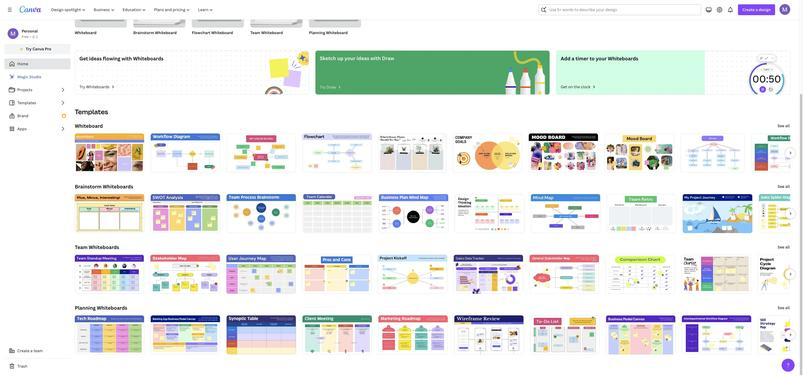 Task type: vqa. For each thing, say whether or not it's contained in the screenshot.
Team corresponding to Team Whiteboards
yes



Task type: locate. For each thing, give the bounding box(es) containing it.
flowchart
[[192, 30, 210, 35]]

1 vertical spatial create
[[17, 349, 30, 354]]

group for brainstorm whiteboard
[[133, 0, 185, 28]]

3 see all from the top
[[778, 245, 790, 250]]

planning for planning whiteboards
[[75, 305, 96, 311]]

get
[[79, 55, 88, 62], [561, 84, 567, 89]]

your right up at left top
[[345, 55, 355, 62]]

0 vertical spatial draw
[[382, 55, 394, 62]]

free
[[22, 34, 29, 39]]

whiteboard
[[75, 30, 97, 35], [155, 30, 177, 35], [211, 30, 233, 35], [261, 30, 283, 35], [326, 30, 348, 35], [75, 123, 103, 129]]

planning
[[309, 30, 325, 35], [75, 305, 96, 311]]

ideas left flowing
[[89, 55, 102, 62]]

a for team
[[30, 349, 33, 354]]

create left team
[[17, 349, 30, 354]]

0 vertical spatial a
[[756, 7, 758, 12]]

whiteboards
[[133, 55, 163, 62], [608, 55, 638, 62], [86, 84, 109, 89], [103, 183, 133, 190], [89, 244, 119, 251], [97, 305, 127, 311]]

1 vertical spatial get
[[561, 84, 567, 89]]

1 vertical spatial team
[[75, 244, 88, 251]]

4 all from the top
[[785, 305, 790, 311]]

draw
[[382, 55, 394, 62], [326, 85, 336, 90]]

team inside group
[[250, 30, 260, 35]]

0 horizontal spatial brainstorm
[[75, 183, 102, 190]]

4 see all link from the top
[[777, 303, 790, 314]]

a inside dropdown button
[[756, 7, 758, 12]]

all for team
[[785, 245, 790, 250]]

templates up whiteboard link
[[75, 107, 108, 116]]

planning whiteboard
[[309, 30, 348, 35]]

1 horizontal spatial team
[[250, 30, 260, 35]]

4 see all from the top
[[778, 305, 790, 311]]

1 horizontal spatial create
[[742, 7, 755, 12]]

with
[[370, 55, 381, 62], [122, 55, 132, 62]]

a inside button
[[30, 349, 33, 354]]

whiteboard inside planning whiteboard group
[[326, 30, 348, 35]]

create a design button
[[738, 4, 775, 15]]

2 see all from the top
[[778, 184, 790, 189]]

0 vertical spatial templates
[[17, 100, 36, 105]]

try for get
[[79, 84, 85, 89]]

design
[[759, 7, 771, 12]]

planning whiteboards
[[75, 305, 127, 311]]

1 horizontal spatial templates
[[75, 107, 108, 116]]

whiteboards for brainstorm whiteboards
[[103, 183, 133, 190]]

see all for brainstorm
[[778, 184, 790, 189]]

0 horizontal spatial draw
[[326, 85, 336, 90]]

create inside dropdown button
[[742, 7, 755, 12]]

1 all from the top
[[785, 123, 790, 128]]

templates down projects
[[17, 100, 36, 105]]

see all link for planning
[[777, 303, 790, 314]]

get for get ideas flowing with whiteboards
[[79, 55, 88, 62]]

0 horizontal spatial create
[[17, 349, 30, 354]]

1 horizontal spatial brainstorm
[[133, 30, 154, 35]]

apps
[[17, 126, 27, 131]]

see all
[[778, 123, 790, 128], [778, 184, 790, 189], [778, 245, 790, 250], [778, 305, 790, 311]]

0 vertical spatial team
[[250, 30, 260, 35]]

group
[[75, 0, 127, 28], [133, 0, 185, 28], [192, 0, 244, 28], [250, 0, 302, 28], [309, 0, 361, 28]]

None search field
[[539, 4, 701, 15]]

projects link
[[4, 85, 70, 95]]

try canva pro
[[26, 46, 51, 51]]

4 see from the top
[[778, 305, 784, 311]]

whiteboards for try whiteboards
[[86, 84, 109, 89]]

3 see all link from the top
[[777, 242, 790, 253]]

home link
[[4, 59, 70, 69]]

4 group from the left
[[250, 0, 302, 28]]

0 horizontal spatial planning
[[75, 305, 96, 311]]

brainstorm
[[133, 30, 154, 35], [75, 183, 102, 190]]

pro
[[45, 46, 51, 51]]

up
[[337, 55, 343, 62]]

maria williams image
[[779, 4, 790, 15]]

all
[[785, 123, 790, 128], [785, 184, 790, 189], [785, 245, 790, 250], [785, 305, 790, 311]]

create inside button
[[17, 349, 30, 354]]

studio
[[29, 74, 41, 79]]

ideas right up at left top
[[357, 55, 369, 62]]

create for create a design
[[742, 7, 755, 12]]

try whiteboards
[[79, 84, 109, 89]]

canva
[[33, 46, 44, 51]]

your right to
[[596, 55, 607, 62]]

whiteboard group
[[75, 0, 127, 42]]

Search search field
[[549, 5, 690, 15]]

apps link
[[4, 124, 70, 134]]

1 vertical spatial templates
[[75, 107, 108, 116]]

1 vertical spatial a
[[572, 55, 574, 62]]

projects
[[17, 87, 32, 92]]

0 horizontal spatial ideas
[[89, 55, 102, 62]]

2 vertical spatial a
[[30, 349, 33, 354]]

whiteboard link
[[75, 123, 103, 129]]

trash link
[[4, 361, 70, 372]]

brainstorm inside group
[[133, 30, 154, 35]]

0 horizontal spatial templates
[[17, 100, 36, 105]]

0 vertical spatial brainstorm
[[133, 30, 154, 35]]

templates inside templates link
[[17, 100, 36, 105]]

1 horizontal spatial get
[[561, 84, 567, 89]]

1 horizontal spatial draw
[[382, 55, 394, 62]]

flowchart whiteboard group
[[192, 0, 244, 42]]

free •
[[22, 34, 31, 39]]

to
[[590, 55, 595, 62]]

all for planning
[[785, 305, 790, 311]]

top level navigation element
[[48, 4, 218, 15]]

2 horizontal spatial try
[[320, 85, 326, 90]]

2 see all link from the top
[[777, 181, 790, 192]]

create
[[742, 7, 755, 12], [17, 349, 30, 354]]

magic studio
[[17, 74, 41, 79]]

see all for planning
[[778, 305, 790, 311]]

list
[[4, 72, 70, 134]]

3 see from the top
[[778, 245, 784, 250]]

on
[[568, 84, 573, 89]]

team
[[250, 30, 260, 35], [75, 244, 88, 251]]

0 horizontal spatial a
[[30, 349, 33, 354]]

try for sketch
[[320, 85, 326, 90]]

0 horizontal spatial get
[[79, 55, 88, 62]]

3 all from the top
[[785, 245, 790, 250]]

0 horizontal spatial try
[[26, 46, 32, 51]]

see for planning
[[778, 305, 784, 311]]

a
[[756, 7, 758, 12], [572, 55, 574, 62], [30, 349, 33, 354]]

3 group from the left
[[192, 0, 244, 28]]

1 vertical spatial brainstorm
[[75, 183, 102, 190]]

create a team button
[[4, 346, 70, 357]]

2 horizontal spatial a
[[756, 7, 758, 12]]

1 horizontal spatial planning
[[309, 30, 325, 35]]

1 horizontal spatial try
[[79, 84, 85, 89]]

sketch up your ideas with draw
[[320, 55, 394, 62]]

templates link
[[4, 98, 70, 108]]

whiteboard inside brainstorm whiteboard group
[[155, 30, 177, 35]]

a left team
[[30, 349, 33, 354]]

your
[[345, 55, 355, 62], [596, 55, 607, 62]]

1 see all link from the top
[[777, 121, 790, 131]]

brainstorm whiteboards
[[75, 183, 133, 190]]

0 horizontal spatial your
[[345, 55, 355, 62]]

try
[[26, 46, 32, 51], [79, 84, 85, 89], [320, 85, 326, 90]]

0 vertical spatial planning
[[309, 30, 325, 35]]

whiteboard inside team whiteboard group
[[261, 30, 283, 35]]

2 group from the left
[[133, 0, 185, 28]]

0 horizontal spatial team
[[75, 244, 88, 251]]

planning inside group
[[309, 30, 325, 35]]

team whiteboard group
[[250, 0, 302, 42]]

a left design
[[756, 7, 758, 12]]

1 vertical spatial planning
[[75, 305, 96, 311]]

1 group from the left
[[75, 0, 127, 28]]

brainstorm whiteboards link
[[75, 183, 133, 190]]

create for create a team
[[17, 349, 30, 354]]

1 horizontal spatial a
[[572, 55, 574, 62]]

brainstorm for brainstorm whiteboards
[[75, 183, 102, 190]]

0 vertical spatial create
[[742, 7, 755, 12]]

templates
[[17, 100, 36, 105], [75, 107, 108, 116]]

see
[[778, 123, 784, 128], [778, 184, 784, 189], [778, 245, 784, 250], [778, 305, 784, 311]]

create left design
[[742, 7, 755, 12]]

team whiteboard
[[250, 30, 283, 35]]

1 vertical spatial draw
[[326, 85, 336, 90]]

whiteboard for planning whiteboard
[[326, 30, 348, 35]]

magic studio link
[[4, 72, 70, 82]]

2 all from the top
[[785, 184, 790, 189]]

2 see from the top
[[778, 184, 784, 189]]

magic
[[17, 74, 28, 79]]

see all link
[[777, 121, 790, 131], [777, 181, 790, 192], [777, 242, 790, 253], [777, 303, 790, 314]]

a right add
[[572, 55, 574, 62]]

0 vertical spatial get
[[79, 55, 88, 62]]

whiteboard inside "flowchart whiteboard" group
[[211, 30, 233, 35]]

trash
[[17, 364, 27, 369]]

group for whiteboard
[[75, 0, 127, 28]]

ideas
[[357, 55, 369, 62], [89, 55, 102, 62]]



Task type: describe. For each thing, give the bounding box(es) containing it.
1 see from the top
[[778, 123, 784, 128]]

list containing magic studio
[[4, 72, 70, 134]]

planning whiteboards link
[[75, 305, 127, 311]]

brainstorm for brainstorm whiteboard
[[133, 30, 154, 35]]

a for timer
[[572, 55, 574, 62]]

see all link for team
[[777, 242, 790, 253]]

1 see all from the top
[[778, 123, 790, 128]]

brand
[[17, 113, 28, 118]]

see all for team
[[778, 245, 790, 250]]

group for flowchart whiteboard
[[192, 0, 244, 28]]

1 horizontal spatial your
[[596, 55, 607, 62]]

whiteboard for brainstorm whiteboard
[[155, 30, 177, 35]]

clock
[[581, 84, 590, 89]]

0 horizontal spatial with
[[122, 55, 132, 62]]

whiteboards for planning whiteboards
[[97, 305, 127, 311]]

1 horizontal spatial ideas
[[357, 55, 369, 62]]

a for design
[[756, 7, 758, 12]]

timer
[[576, 55, 588, 62]]

1
[[36, 34, 38, 39]]

5 group from the left
[[309, 0, 361, 28]]

sketch
[[320, 55, 336, 62]]

see all link for brainstorm
[[777, 181, 790, 192]]

personal
[[22, 28, 38, 34]]

team whiteboards
[[75, 244, 119, 251]]

add a timer to your whiteboards
[[561, 55, 638, 62]]

team for team whiteboards
[[75, 244, 88, 251]]

team whiteboards link
[[75, 244, 119, 251]]

see for team
[[778, 245, 784, 250]]

•
[[30, 34, 31, 39]]

see for brainstorm
[[778, 184, 784, 189]]

1 horizontal spatial with
[[370, 55, 381, 62]]

get ideas flowing with whiteboards
[[79, 55, 163, 62]]

brainstorm whiteboard
[[133, 30, 177, 35]]

get for get on the clock
[[561, 84, 567, 89]]

try draw
[[320, 85, 336, 90]]

team for team whiteboard
[[250, 30, 260, 35]]

add
[[561, 55, 570, 62]]

the
[[574, 84, 580, 89]]

flowchart whiteboard
[[192, 30, 233, 35]]

group for team whiteboard
[[250, 0, 302, 28]]

create a design
[[742, 7, 771, 12]]

planning for planning whiteboard
[[309, 30, 325, 35]]

planning whiteboard group
[[309, 0, 361, 42]]

brand link
[[4, 111, 70, 121]]

get on the clock
[[561, 84, 590, 89]]

whiteboard inside whiteboard group
[[75, 30, 97, 35]]

whiteboard for team whiteboard
[[261, 30, 283, 35]]

brainstorm whiteboard group
[[133, 0, 185, 42]]

flowing
[[103, 55, 120, 62]]

? button
[[782, 359, 795, 372]]

home
[[17, 61, 28, 66]]

create a team
[[17, 349, 43, 354]]

whiteboards for team whiteboards
[[89, 244, 119, 251]]

team
[[33, 349, 43, 354]]

whiteboard for flowchart whiteboard
[[211, 30, 233, 35]]

try inside button
[[26, 46, 32, 51]]

all for brainstorm
[[785, 184, 790, 189]]

try canva pro button
[[4, 44, 70, 54]]

?
[[787, 362, 790, 369]]



